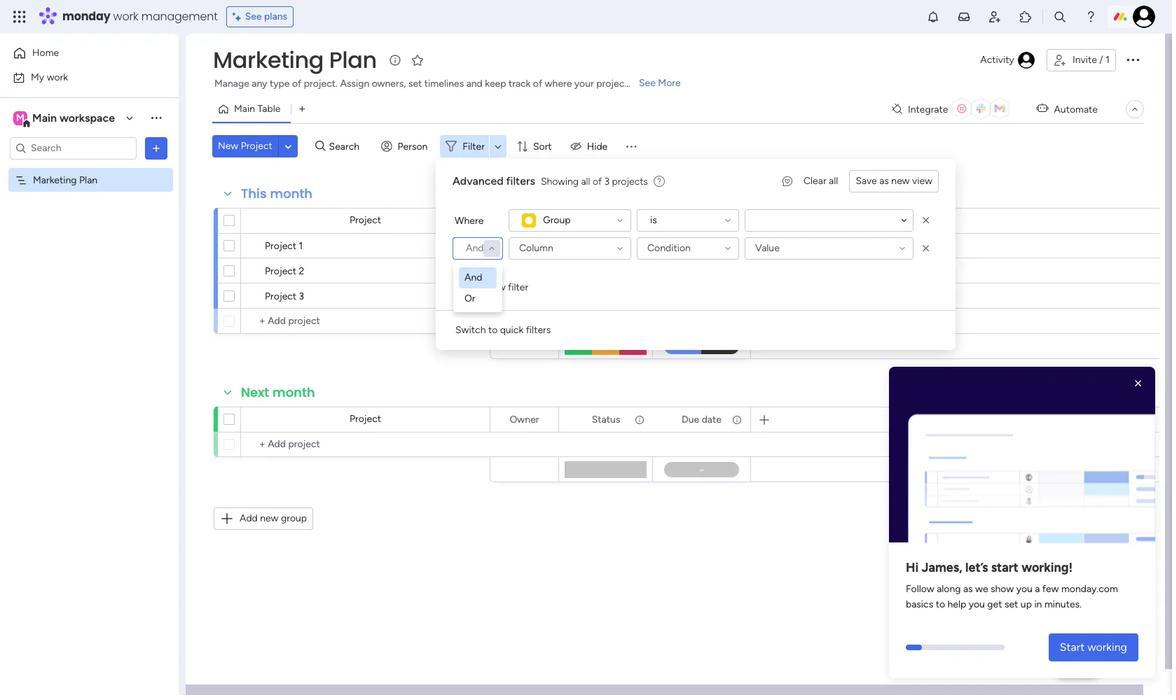 Task type: locate. For each thing, give the bounding box(es) containing it.
hi james, let's start working!
[[906, 561, 1073, 576]]

plan
[[329, 44, 377, 76], [79, 174, 97, 186]]

status
[[592, 215, 620, 227], [592, 414, 620, 426]]

1 owner field from the top
[[506, 213, 543, 229]]

2 column information image from the left
[[731, 414, 743, 426]]

as right save
[[879, 175, 889, 187]]

0 vertical spatial new
[[891, 175, 910, 187]]

marketing plan
[[213, 44, 377, 76], [33, 174, 97, 186]]

plan up assign
[[329, 44, 377, 76]]

see more
[[639, 77, 681, 89]]

and
[[466, 78, 483, 90]]

all inside button
[[829, 175, 838, 187]]

1 vertical spatial plan
[[79, 174, 97, 186]]

1 horizontal spatial 1
[[1106, 54, 1110, 66]]

1 horizontal spatial add
[[467, 282, 485, 294]]

options image right /
[[1124, 51, 1141, 68]]

to left help
[[936, 599, 945, 611]]

table
[[257, 103, 281, 115]]

all right clear
[[829, 175, 838, 187]]

3 inside advanced filters showing all of 3 projects
[[604, 175, 610, 187]]

1 vertical spatial filters
[[526, 324, 551, 336]]

3 left projects on the top right of the page
[[604, 175, 610, 187]]

help button
[[1053, 656, 1102, 679]]

set left up
[[1005, 599, 1018, 611]]

options image down workspace options icon
[[149, 141, 163, 155]]

minutes.
[[1044, 599, 1082, 611]]

0 vertical spatial marketing
[[213, 44, 324, 76]]

james peterson image
[[1133, 6, 1155, 28]]

This month field
[[237, 185, 316, 203]]

see left plans
[[245, 11, 262, 22]]

0 vertical spatial 1
[[1106, 54, 1110, 66]]

start working
[[1060, 641, 1127, 654]]

project.
[[304, 78, 338, 90]]

month for next month
[[272, 384, 315, 401]]

1 horizontal spatial new
[[487, 282, 506, 294]]

any
[[252, 78, 267, 90]]

month inside next month field
[[272, 384, 315, 401]]

0 horizontal spatial column information image
[[634, 414, 645, 426]]

collapse board header image
[[1129, 104, 1141, 115]]

1 vertical spatial as
[[963, 584, 973, 596]]

0 vertical spatial set
[[408, 78, 422, 90]]

of inside advanced filters showing all of 3 projects
[[593, 175, 602, 187]]

1 horizontal spatial 3
[[604, 175, 610, 187]]

invite members image
[[988, 10, 1002, 24]]

month
[[270, 185, 313, 202], [272, 384, 315, 401]]

1 vertical spatial to
[[936, 599, 945, 611]]

type
[[270, 78, 290, 90]]

work right the monday
[[113, 8, 138, 25]]

0 vertical spatial and
[[466, 242, 484, 254]]

to
[[488, 324, 498, 336], [936, 599, 945, 611]]

working on it
[[577, 240, 635, 252]]

None field
[[678, 213, 725, 229]]

1 vertical spatial owner
[[510, 414, 539, 426]]

2 horizontal spatial new
[[891, 175, 910, 187]]

new left filter
[[487, 282, 506, 294]]

to inside follow along as we show you a few monday.com basics to help you get set up in minutes.
[[936, 599, 945, 611]]

main table button
[[212, 98, 291, 120]]

clear all
[[804, 175, 838, 187]]

add right +
[[467, 282, 485, 294]]

m
[[16, 112, 24, 124]]

0 horizontal spatial main
[[32, 111, 57, 124]]

work inside button
[[47, 71, 68, 83]]

marketing up any
[[213, 44, 324, 76]]

column information image for due date
[[731, 414, 743, 426]]

see
[[245, 11, 262, 22], [639, 77, 656, 89]]

integrate
[[908, 103, 948, 115]]

month right next
[[272, 384, 315, 401]]

see inside button
[[245, 11, 262, 22]]

all right showing
[[581, 175, 590, 187]]

learn more image
[[654, 175, 665, 188]]

month for this month
[[270, 185, 313, 202]]

0 vertical spatial owner
[[510, 215, 539, 227]]

along
[[937, 584, 961, 596]]

and down where
[[466, 242, 484, 254]]

0 horizontal spatial you
[[969, 599, 985, 611]]

sort button
[[511, 135, 560, 158]]

main for main table
[[234, 103, 255, 115]]

column information image
[[634, 414, 645, 426], [731, 414, 743, 426]]

2 owner field from the top
[[506, 412, 543, 428]]

lottie animation element
[[889, 367, 1155, 549]]

options image
[[1124, 51, 1141, 68], [149, 141, 163, 155]]

as
[[879, 175, 889, 187], [963, 584, 973, 596]]

remove sort image
[[919, 214, 933, 228]]

1 column information image from the left
[[634, 414, 645, 426]]

1 status field from the top
[[588, 213, 624, 229]]

new for view
[[891, 175, 910, 187]]

workspace
[[59, 111, 115, 124]]

0 horizontal spatial set
[[408, 78, 422, 90]]

0 horizontal spatial marketing
[[33, 174, 77, 186]]

0 horizontal spatial all
[[581, 175, 590, 187]]

workspace options image
[[149, 111, 163, 125]]

1 inside "button"
[[1106, 54, 1110, 66]]

main right workspace icon
[[32, 111, 57, 124]]

column information image left due
[[634, 414, 645, 426]]

new left view
[[891, 175, 910, 187]]

0 vertical spatial as
[[879, 175, 889, 187]]

0 vertical spatial work
[[113, 8, 138, 25]]

to inside button
[[488, 324, 498, 336]]

0 vertical spatial you
[[1016, 584, 1033, 596]]

main left table
[[234, 103, 255, 115]]

1 horizontal spatial all
[[829, 175, 838, 187]]

0 vertical spatial plan
[[329, 44, 377, 76]]

to left quick
[[488, 324, 498, 336]]

1 horizontal spatial options image
[[1124, 51, 1141, 68]]

1 vertical spatial add
[[240, 513, 258, 525]]

1 up 2
[[299, 240, 303, 252]]

we
[[975, 584, 988, 596]]

of left projects on the top right of the page
[[593, 175, 602, 187]]

keep
[[485, 78, 506, 90]]

1 horizontal spatial work
[[113, 8, 138, 25]]

1 horizontal spatial column information image
[[731, 414, 743, 426]]

1 horizontal spatial column information image
[[731, 215, 743, 227]]

in
[[1034, 599, 1042, 611]]

0 vertical spatial status
[[592, 215, 620, 227]]

remove sort image
[[919, 242, 933, 256]]

0 horizontal spatial new
[[260, 513, 278, 525]]

1 vertical spatial see
[[639, 77, 656, 89]]

0 horizontal spatial to
[[488, 324, 498, 336]]

0 horizontal spatial options image
[[149, 141, 163, 155]]

1 horizontal spatial set
[[1005, 599, 1018, 611]]

0 horizontal spatial see
[[245, 11, 262, 22]]

0 horizontal spatial add
[[240, 513, 258, 525]]

angle down image
[[285, 141, 292, 152]]

0 horizontal spatial as
[[879, 175, 889, 187]]

2 all from the left
[[581, 175, 590, 187]]

column information image right date
[[731, 414, 743, 426]]

column information image for status
[[634, 414, 645, 426]]

1 vertical spatial options image
[[149, 141, 163, 155]]

filters right quick
[[526, 324, 551, 336]]

3 down 2
[[299, 291, 304, 303]]

all inside advanced filters showing all of 3 projects
[[581, 175, 590, 187]]

working!
[[1022, 561, 1073, 576]]

1 horizontal spatial to
[[936, 599, 945, 611]]

1 horizontal spatial main
[[234, 103, 255, 115]]

of
[[292, 78, 301, 90], [533, 78, 542, 90], [593, 175, 602, 187]]

2 horizontal spatial of
[[593, 175, 602, 187]]

plan down search in workspace field
[[79, 174, 97, 186]]

0 vertical spatial month
[[270, 185, 313, 202]]

1 vertical spatial 1
[[299, 240, 303, 252]]

1 vertical spatial owner field
[[506, 412, 543, 428]]

get
[[987, 599, 1002, 611]]

1 vertical spatial new
[[487, 282, 506, 294]]

1 horizontal spatial marketing
[[213, 44, 324, 76]]

new left group
[[260, 513, 278, 525]]

project inside new project button
[[241, 140, 272, 152]]

main workspace
[[32, 111, 115, 124]]

and right +
[[464, 272, 482, 284]]

progress bar
[[906, 645, 922, 651]]

invite / 1
[[1073, 54, 1110, 66]]

1 vertical spatial month
[[272, 384, 315, 401]]

column
[[519, 242, 553, 254]]

1
[[1106, 54, 1110, 66], [299, 240, 303, 252]]

up
[[1021, 599, 1032, 611]]

1 horizontal spatial see
[[639, 77, 656, 89]]

or
[[464, 293, 475, 305]]

2 owner from the top
[[510, 414, 539, 426]]

work right my
[[47, 71, 68, 83]]

hi
[[906, 561, 919, 576]]

1 horizontal spatial as
[[963, 584, 973, 596]]

quick
[[500, 324, 523, 336]]

1 owner from the top
[[510, 215, 539, 227]]

you
[[1016, 584, 1033, 596], [969, 599, 985, 611]]

person
[[398, 140, 428, 152]]

Search in workspace field
[[29, 140, 117, 156]]

0 horizontal spatial 1
[[299, 240, 303, 252]]

month right this at the top of the page
[[270, 185, 313, 202]]

and
[[466, 242, 484, 254], [464, 272, 482, 284]]

column information image
[[634, 215, 645, 227], [731, 215, 743, 227]]

marketing plan inside list box
[[33, 174, 97, 186]]

0 vertical spatial marketing plan
[[213, 44, 377, 76]]

0 horizontal spatial column information image
[[634, 215, 645, 227]]

filter button
[[440, 135, 506, 158]]

0 horizontal spatial work
[[47, 71, 68, 83]]

3
[[604, 175, 610, 187], [299, 291, 304, 303]]

notifications image
[[926, 10, 940, 24]]

working
[[577, 240, 613, 252]]

you left a
[[1016, 584, 1033, 596]]

dapulse integrations image
[[892, 104, 902, 115]]

main inside main table button
[[234, 103, 255, 115]]

0 vertical spatial add
[[467, 282, 485, 294]]

1 right /
[[1106, 54, 1110, 66]]

0 horizontal spatial marketing plan
[[33, 174, 97, 186]]

of right track
[[533, 78, 542, 90]]

nov
[[689, 240, 706, 250]]

track
[[509, 78, 531, 90]]

0 vertical spatial see
[[245, 11, 262, 22]]

main inside workspace selection element
[[32, 111, 57, 124]]

1 vertical spatial work
[[47, 71, 68, 83]]

set down add to favorites image on the top left of the page
[[408, 78, 422, 90]]

you down we
[[969, 599, 985, 611]]

1 vertical spatial you
[[969, 599, 985, 611]]

basics
[[906, 599, 933, 611]]

switch
[[455, 324, 486, 336]]

1 all from the left
[[829, 175, 838, 187]]

month inside this month field
[[270, 185, 313, 202]]

add inside button
[[240, 513, 258, 525]]

Status field
[[588, 213, 624, 229], [588, 412, 624, 428]]

new
[[891, 175, 910, 187], [487, 282, 506, 294], [260, 513, 278, 525]]

let's
[[965, 561, 988, 576]]

option
[[0, 167, 179, 170]]

show
[[991, 584, 1014, 596]]

inbox image
[[957, 10, 971, 24]]

marketing down search in workspace field
[[33, 174, 77, 186]]

my
[[31, 71, 44, 83]]

1 vertical spatial set
[[1005, 599, 1018, 611]]

set
[[408, 78, 422, 90], [1005, 599, 1018, 611]]

0 vertical spatial owner field
[[506, 213, 543, 229]]

1 vertical spatial marketing
[[33, 174, 77, 186]]

menu image
[[624, 139, 638, 153]]

see plans
[[245, 11, 287, 22]]

marketing plan up the type
[[213, 44, 377, 76]]

2 vertical spatial new
[[260, 513, 278, 525]]

of right the type
[[292, 78, 301, 90]]

add left group
[[240, 513, 258, 525]]

see left more at the right of page
[[639, 77, 656, 89]]

showing
[[541, 175, 579, 187]]

Owner field
[[506, 213, 543, 229], [506, 412, 543, 428]]

add to favorites image
[[410, 53, 424, 67]]

new inside button
[[260, 513, 278, 525]]

1 horizontal spatial marketing plan
[[213, 44, 377, 76]]

0 vertical spatial status field
[[588, 213, 624, 229]]

see plans button
[[226, 6, 294, 27]]

as left we
[[963, 584, 973, 596]]

1 vertical spatial status field
[[588, 412, 624, 428]]

1 vertical spatial 3
[[299, 291, 304, 303]]

filters down sort popup button
[[506, 174, 535, 188]]

management
[[141, 8, 218, 25]]

1 vertical spatial marketing plan
[[33, 174, 97, 186]]

owner
[[510, 215, 539, 227], [510, 414, 539, 426]]

1 vertical spatial status
[[592, 414, 620, 426]]

0 vertical spatial 3
[[604, 175, 610, 187]]

0 vertical spatial to
[[488, 324, 498, 336]]

hide button
[[564, 135, 616, 158]]

marketing plan down search in workspace field
[[33, 174, 97, 186]]

close image
[[1131, 377, 1145, 391]]

0 horizontal spatial plan
[[79, 174, 97, 186]]



Task type: vqa. For each thing, say whether or not it's contained in the screenshot.
bottom add
yes



Task type: describe. For each thing, give the bounding box(es) containing it.
switch to quick filters
[[455, 324, 551, 336]]

add view image
[[299, 104, 305, 115]]

owners,
[[372, 78, 406, 90]]

save
[[856, 175, 877, 187]]

+ add new filter
[[458, 282, 528, 294]]

next month
[[241, 384, 315, 401]]

start
[[1060, 641, 1085, 654]]

plans
[[264, 11, 287, 22]]

marketing inside list box
[[33, 174, 77, 186]]

follow along as we show you a few monday.com basics to help you get set up in minutes.
[[906, 584, 1118, 611]]

marketing plan list box
[[0, 165, 179, 381]]

set inside follow along as we show you a few monday.com basics to help you get set up in minutes.
[[1005, 599, 1018, 611]]

advanced filters showing all of 3 projects
[[453, 174, 648, 188]]

workspace image
[[13, 110, 27, 126]]

2 status field from the top
[[588, 412, 624, 428]]

monday.com
[[1061, 584, 1118, 596]]

new project
[[218, 140, 272, 152]]

help
[[948, 599, 966, 611]]

1 horizontal spatial plan
[[329, 44, 377, 76]]

is
[[650, 214, 657, 226]]

+
[[458, 282, 464, 294]]

/
[[1099, 54, 1103, 66]]

1 column information image from the left
[[634, 215, 645, 227]]

group
[[281, 513, 307, 525]]

0 vertical spatial options image
[[1124, 51, 1141, 68]]

plan inside list box
[[79, 174, 97, 186]]

1 horizontal spatial of
[[533, 78, 542, 90]]

+ Add project text field
[[248, 313, 483, 330]]

work for my
[[47, 71, 68, 83]]

automate
[[1054, 103, 1098, 115]]

2 column information image from the left
[[731, 215, 743, 227]]

1 vertical spatial and
[[464, 272, 482, 284]]

project 3
[[265, 291, 304, 303]]

clear
[[804, 175, 826, 187]]

autopilot image
[[1036, 100, 1048, 118]]

+ add new filter button
[[453, 277, 534, 299]]

filter
[[508, 282, 528, 294]]

where
[[545, 78, 572, 90]]

owner for second owner field
[[510, 414, 539, 426]]

1 horizontal spatial you
[[1016, 584, 1033, 596]]

due
[[682, 414, 699, 426]]

Next month field
[[237, 384, 319, 402]]

hide
[[587, 140, 608, 152]]

james,
[[922, 561, 962, 576]]

2 status from the top
[[592, 414, 620, 426]]

timelines
[[424, 78, 464, 90]]

follow
[[906, 584, 934, 596]]

Due date field
[[678, 412, 725, 428]]

0 horizontal spatial of
[[292, 78, 301, 90]]

activity button
[[975, 49, 1041, 71]]

manage any type of project. assign owners, set timelines and keep track of where your project stands.
[[214, 78, 662, 90]]

show board description image
[[387, 53, 403, 67]]

help
[[1065, 660, 1090, 674]]

select product image
[[13, 10, 27, 24]]

advanced
[[453, 174, 503, 188]]

see more link
[[638, 76, 682, 90]]

projects
[[612, 175, 648, 187]]

v2 overdue deadline image
[[658, 240, 669, 253]]

start working button
[[1049, 634, 1138, 662]]

v2 search image
[[315, 139, 325, 154]]

search everything image
[[1053, 10, 1067, 24]]

home button
[[8, 42, 151, 64]]

on
[[615, 240, 626, 252]]

help image
[[1084, 10, 1098, 24]]

project 2
[[265, 266, 304, 277]]

home
[[32, 47, 59, 59]]

new for filter
[[487, 282, 506, 294]]

workspace selection element
[[13, 110, 117, 128]]

invite / 1 button
[[1047, 49, 1116, 71]]

2
[[299, 266, 304, 277]]

Marketing Plan field
[[209, 44, 380, 76]]

1 status from the top
[[592, 215, 620, 227]]

my work button
[[8, 66, 151, 89]]

0 horizontal spatial 3
[[299, 291, 304, 303]]

0 vertical spatial filters
[[506, 174, 535, 188]]

save as new view button
[[849, 170, 939, 193]]

view
[[912, 175, 932, 187]]

arrow down image
[[490, 138, 506, 155]]

a
[[1035, 584, 1040, 596]]

main for main workspace
[[32, 111, 57, 124]]

owner for 2nd owner field from the bottom
[[510, 215, 539, 227]]

add new group
[[240, 513, 307, 525]]

it
[[629, 240, 635, 252]]

monday work management
[[62, 8, 218, 25]]

as inside button
[[879, 175, 889, 187]]

value
[[755, 242, 780, 254]]

invite
[[1073, 54, 1097, 66]]

more
[[658, 77, 681, 89]]

as inside follow along as we show you a few monday.com basics to help you get set up in minutes.
[[963, 584, 973, 596]]

working
[[1087, 641, 1127, 654]]

lottie animation image
[[889, 373, 1155, 549]]

add new group button
[[214, 508, 313, 530]]

date
[[702, 414, 722, 426]]

my work
[[31, 71, 68, 83]]

project
[[596, 78, 628, 90]]

assign
[[340, 78, 369, 90]]

main table
[[234, 103, 281, 115]]

sort
[[533, 140, 552, 152]]

next
[[241, 384, 269, 401]]

work for monday
[[113, 8, 138, 25]]

this month
[[241, 185, 313, 202]]

Search field
[[325, 137, 367, 156]]

this
[[241, 185, 267, 202]]

due date
[[682, 414, 722, 426]]

manage
[[214, 78, 249, 90]]

few
[[1042, 584, 1059, 596]]

filters inside the switch to quick filters button
[[526, 324, 551, 336]]

14
[[709, 240, 718, 250]]

v2 user feedback image
[[783, 174, 792, 189]]

+ Add project text field
[[248, 436, 483, 453]]

see for see plans
[[245, 11, 262, 22]]

person button
[[375, 135, 436, 158]]

monday
[[62, 8, 110, 25]]

see for see more
[[639, 77, 656, 89]]

filter
[[463, 140, 485, 152]]

switch to quick filters button
[[450, 319, 556, 342]]

where
[[455, 215, 484, 227]]

start
[[991, 561, 1019, 576]]

stands.
[[631, 78, 662, 90]]

apps image
[[1019, 10, 1033, 24]]

clear all button
[[798, 170, 844, 193]]

add inside button
[[467, 282, 485, 294]]

condition
[[647, 242, 691, 254]]



